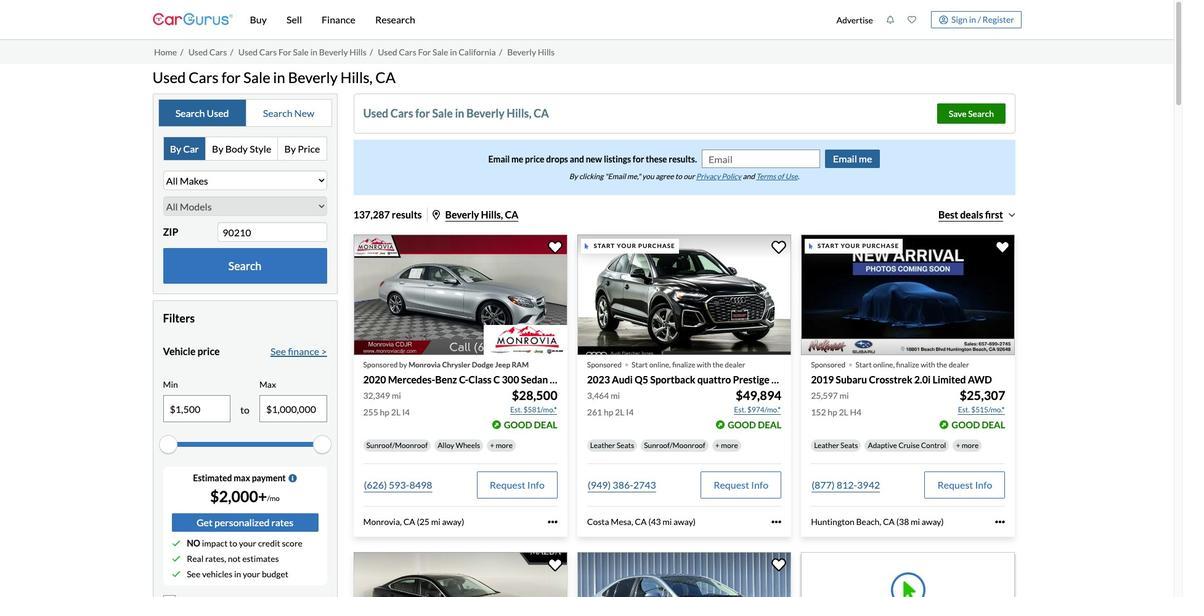 Task type: locate. For each thing, give the bounding box(es) containing it.
2 leather from the left
[[814, 441, 839, 450]]

2 awd from the left
[[968, 374, 992, 386]]

(949)
[[588, 479, 611, 491]]

purchase for $49,894
[[638, 242, 675, 250]]

monrovia chrysler dodge jeep ram image
[[484, 325, 567, 355]]

2 mouse pointer image from the left
[[809, 243, 813, 249]]

saved cars image
[[908, 15, 916, 24]]

price right 'vehicle'
[[197, 346, 220, 358]]

1 request from the left
[[490, 479, 525, 491]]

the up 'quattro'
[[713, 360, 723, 370]]

request info button for $25,307
[[925, 472, 1005, 499]]

1 vertical spatial for
[[415, 107, 430, 120]]

2019
[[811, 374, 834, 386]]

hp
[[380, 407, 390, 418], [604, 407, 613, 418], [828, 407, 837, 418]]

2020
[[363, 374, 386, 386]]

1 horizontal spatial with
[[921, 360, 935, 370]]

0 horizontal spatial ellipsis h image
[[548, 518, 558, 527]]

0 vertical spatial used cars for sale in beverly hills, ca
[[153, 68, 396, 86]]

the
[[713, 360, 723, 370], [937, 360, 947, 370]]

1 horizontal spatial + more
[[715, 441, 738, 450]]

info for $49,894
[[751, 479, 769, 491]]

+ more for $25,307
[[956, 441, 979, 450]]

2 2l from the left
[[615, 407, 625, 418]]

3 info from the left
[[975, 479, 992, 491]]

for down research dropdown button
[[418, 47, 431, 57]]

1 est. from the left
[[510, 405, 522, 415]]

seats for $49,894
[[617, 441, 634, 450]]

0 horizontal spatial seats
[[617, 441, 634, 450]]

see for see finance >
[[270, 346, 286, 358]]

1 more from the left
[[496, 441, 513, 450]]

hp for $25,307
[[828, 407, 837, 418]]

1 the from the left
[[713, 360, 723, 370]]

2 leather seats from the left
[[814, 441, 858, 450]]

1 horizontal spatial 2l
[[615, 407, 625, 418]]

privacy
[[696, 172, 720, 181]]

mouse pointer image
[[585, 243, 589, 249], [809, 243, 813, 249]]

est. inside $28,500 est. $581/mo.*
[[510, 405, 522, 415]]

more right wheels
[[496, 441, 513, 450]]

away) right (25
[[442, 517, 464, 527]]

finalize
[[672, 360, 695, 370], [896, 360, 919, 370]]

1 horizontal spatial dealer
[[949, 360, 969, 370]]

1 start your purchase from the left
[[594, 242, 675, 250]]

0 horizontal spatial finalize
[[672, 360, 695, 370]]

style
[[250, 143, 271, 155]]

i4 down mercedes-
[[402, 407, 410, 418]]

0 horizontal spatial start your purchase
[[594, 242, 675, 250]]

1 horizontal spatial +
[[715, 441, 720, 450]]

2 request info button from the left
[[701, 472, 782, 499]]

1 finalize from the left
[[672, 360, 695, 370]]

3 request info from the left
[[938, 479, 992, 491]]

3 request from the left
[[938, 479, 973, 491]]

ellipsis h image
[[548, 518, 558, 527], [996, 518, 1005, 527]]

leather seats for $49,894
[[590, 441, 634, 450]]

0 horizontal spatial est.
[[510, 405, 522, 415]]

(877)
[[812, 479, 835, 491]]

2 good deal from the left
[[728, 420, 782, 431]]

me
[[859, 153, 872, 165], [512, 154, 523, 164]]

1 with from the left
[[697, 360, 711, 370]]

hp right 261
[[604, 407, 613, 418]]

away) right the (43
[[674, 517, 696, 527]]

2 the from the left
[[937, 360, 947, 370]]

2 request from the left
[[714, 479, 749, 491]]

hills,
[[341, 68, 373, 86], [507, 107, 532, 120], [481, 209, 503, 221]]

see left finance
[[270, 346, 286, 358]]

by left body
[[212, 143, 223, 155]]

2 horizontal spatial deal
[[982, 420, 1005, 431]]

0 horizontal spatial deal
[[534, 420, 558, 431]]

$2,000+
[[210, 488, 267, 506]]

3 away) from the left
[[922, 517, 944, 527]]

2 horizontal spatial + more
[[956, 441, 979, 450]]

est. down $28,500
[[510, 405, 522, 415]]

seats left adaptive
[[841, 441, 858, 450]]

2 for from the left
[[418, 47, 431, 57]]

1 horizontal spatial me
[[859, 153, 872, 165]]

finalize for $49,894
[[672, 360, 695, 370]]

0 horizontal spatial purchase
[[638, 242, 675, 250]]

with up 2.0i
[[921, 360, 935, 370]]

benz
[[435, 374, 457, 386]]

menu containing sign in / register
[[830, 2, 1021, 37]]

0 vertical spatial see
[[270, 346, 286, 358]]

est. down $49,894
[[734, 405, 746, 415]]

1 check image from the top
[[172, 540, 180, 548]]

2 sponsored from the left
[[587, 360, 622, 370]]

leather seats down 261
[[590, 441, 634, 450]]

1 vertical spatial used cars for sale in beverly hills, ca
[[363, 107, 549, 120]]

check image
[[172, 540, 180, 548], [172, 555, 180, 564]]

0 horizontal spatial price
[[197, 346, 220, 358]]

deal down $581/mo.*
[[534, 420, 558, 431]]

away) for $25,307
[[922, 517, 944, 527]]

3 good deal from the left
[[952, 420, 1005, 431]]

crosstrek
[[869, 374, 912, 386]]

cargurus logo homepage link image
[[153, 2, 233, 37]]

0 horizontal spatial to
[[229, 539, 237, 549]]

3 + from the left
[[956, 441, 960, 450]]

leather down 152
[[814, 441, 839, 450]]

sponsored up "2023"
[[587, 360, 622, 370]]

2 est. from the left
[[734, 405, 746, 415]]

1 horizontal spatial seats
[[841, 441, 858, 450]]

search new
[[263, 107, 315, 119]]

dealer
[[725, 360, 745, 370], [949, 360, 969, 370]]

dealer up limited
[[949, 360, 969, 370]]

more for $25,307
[[962, 441, 979, 450]]

est. $581/mo.* button
[[510, 404, 558, 416]]

1 · from the left
[[624, 352, 629, 374]]

online, up crosstrek
[[873, 360, 895, 370]]

dealer inside sponsored · start online, finalize with the dealer 2023 audi q5 sportback quattro prestige s line 45 tfsi awd
[[725, 360, 745, 370]]

1 sunroof/moonroof from the left
[[366, 441, 428, 450]]

ellipsis h image for monrovia chrysler dodge jeep ram
[[548, 518, 558, 527]]

/ right "home" link on the top of the page
[[180, 47, 183, 57]]

1 horizontal spatial see
[[270, 346, 286, 358]]

0 horizontal spatial see
[[187, 569, 200, 580]]

online, up sportback
[[649, 360, 671, 370]]

with inside sponsored · start online, finalize with the dealer 2023 audi q5 sportback quattro prestige s line 45 tfsi awd
[[697, 360, 711, 370]]

1 horizontal spatial good
[[728, 420, 756, 431]]

1 request info button from the left
[[477, 472, 558, 499]]

score
[[282, 539, 303, 549]]

0 horizontal spatial me
[[512, 154, 523, 164]]

mythos black metallic 2023 audi q5 sportback quattro prestige s line 45 tfsi awd sedan all-wheel drive automatic image
[[577, 235, 791, 355]]

2 seats from the left
[[841, 441, 858, 450]]

1 i4 from the left
[[402, 407, 410, 418]]

2 request info from the left
[[714, 479, 769, 491]]

3 est. from the left
[[958, 405, 970, 415]]

good deal down est. $581/mo.* button
[[504, 420, 558, 431]]

impact
[[202, 539, 228, 549]]

leather seats for $25,307
[[814, 441, 858, 450]]

2l left h4
[[839, 407, 848, 418]]

awd right 2019
[[834, 374, 858, 386]]

hp right 255
[[380, 407, 390, 418]]

with inside 'sponsored · start online, finalize with the dealer 2019 subaru crosstrek 2.0i limited awd'
[[921, 360, 935, 370]]

good deal for $25,307
[[952, 420, 1005, 431]]

to left the max text field
[[240, 404, 250, 416]]

1 seats from the left
[[617, 441, 634, 450]]

1 horizontal spatial leather seats
[[814, 441, 858, 450]]

cars
[[209, 47, 227, 57], [259, 47, 277, 57], [399, 47, 416, 57], [189, 68, 219, 86], [391, 107, 413, 120]]

sponsored up 2020
[[363, 360, 398, 370]]

0 horizontal spatial request
[[490, 479, 525, 491]]

· for $25,307
[[848, 352, 853, 374]]

$49,894 est. $974/mo.*
[[734, 388, 782, 415]]

sponsored for $49,894
[[587, 360, 622, 370]]

awd
[[834, 374, 858, 386], [968, 374, 992, 386]]

3 + more from the left
[[956, 441, 979, 450]]

menu
[[830, 2, 1021, 37]]

price
[[298, 143, 320, 155]]

finalize for $25,307
[[896, 360, 919, 370]]

3 deal from the left
[[982, 420, 1005, 431]]

leather down 261
[[590, 441, 615, 450]]

1 horizontal spatial est.
[[734, 405, 746, 415]]

dealer up "prestige"
[[725, 360, 745, 370]]

more for $49,894
[[721, 441, 738, 450]]

sunroof/moonroof
[[366, 441, 428, 450], [644, 441, 706, 450]]

0 vertical spatial tab list
[[158, 99, 332, 127]]

1 horizontal spatial request info
[[714, 479, 769, 491]]

0 horizontal spatial dealer
[[725, 360, 745, 370]]

1 + more from the left
[[490, 441, 513, 450]]

user icon image
[[939, 15, 948, 24]]

/ down research dropdown button
[[370, 47, 373, 57]]

1 horizontal spatial start your purchase
[[818, 242, 899, 250]]

filters
[[163, 312, 195, 325]]

deal down $974/mo.*
[[758, 420, 782, 431]]

2 horizontal spatial sponsored
[[811, 360, 846, 370]]

sponsored for $28,500
[[363, 360, 398, 370]]

1 horizontal spatial good deal
[[728, 420, 782, 431]]

3 more from the left
[[962, 441, 979, 450]]

1 good deal from the left
[[504, 420, 558, 431]]

0 horizontal spatial good
[[504, 420, 532, 431]]

2 · from the left
[[848, 352, 853, 374]]

estimated max payment
[[193, 473, 286, 484]]

$515/mo.*
[[971, 405, 1005, 415]]

2l right 261
[[615, 407, 625, 418]]

2 + from the left
[[715, 441, 720, 450]]

i4 for by
[[402, 407, 410, 418]]

good down est. $581/mo.* button
[[504, 420, 532, 431]]

0 horizontal spatial email
[[488, 154, 510, 164]]

search new tab
[[246, 100, 331, 127]]

rates,
[[205, 554, 226, 565]]

1 vertical spatial price
[[197, 346, 220, 358]]

255
[[363, 407, 378, 418]]

away) for $49,894
[[674, 517, 696, 527]]

the inside 'sponsored · start online, finalize with the dealer 2019 subaru crosstrek 2.0i limited awd'
[[937, 360, 947, 370]]

2l inside 25,597 mi 152 hp 2l h4
[[839, 407, 848, 418]]

2 horizontal spatial good
[[952, 420, 980, 431]]

hp right 152
[[828, 407, 837, 418]]

2 horizontal spatial 2l
[[839, 407, 848, 418]]

i4 inside "32,349 mi 255 hp 2l i4"
[[402, 407, 410, 418]]

0 horizontal spatial request info button
[[477, 472, 558, 499]]

2 horizontal spatial to
[[675, 172, 682, 181]]

mi down subaru
[[840, 391, 849, 401]]

finance
[[288, 346, 319, 358]]

menu bar
[[233, 0, 830, 39]]

3 request info button from the left
[[925, 472, 1005, 499]]

hp inside 3,464 mi 261 hp 2l i4
[[604, 407, 613, 418]]

classic silver metallic 2020 toyota corolla le fwd sedan front-wheel drive continuously variable transmission image
[[577, 553, 791, 598]]

2 horizontal spatial info
[[975, 479, 992, 491]]

more for $28,500
[[496, 441, 513, 450]]

1 info from the left
[[527, 479, 545, 491]]

1 horizontal spatial purchase
[[862, 242, 899, 250]]

sale
[[293, 47, 309, 57], [433, 47, 448, 57], [243, 68, 270, 86], [432, 107, 453, 120]]

1 hills from the left
[[350, 47, 367, 57]]

2 good from the left
[[728, 420, 756, 431]]

1 horizontal spatial mouse pointer image
[[809, 243, 813, 249]]

0 horizontal spatial info
[[527, 479, 545, 491]]

1 vertical spatial check image
[[172, 555, 180, 564]]

1 horizontal spatial awd
[[968, 374, 992, 386]]

mi inside "32,349 mi 255 hp 2l i4"
[[392, 391, 401, 401]]

2 ellipsis h image from the left
[[996, 518, 1005, 527]]

0 horizontal spatial leather seats
[[590, 441, 634, 450]]

1 horizontal spatial hills
[[538, 47, 555, 57]]

and right policy on the right of the page
[[743, 172, 755, 181]]

2 horizontal spatial request info
[[938, 479, 992, 491]]

dealer inside 'sponsored · start online, finalize with the dealer 2019 subaru crosstrek 2.0i limited awd'
[[949, 360, 969, 370]]

1 horizontal spatial sunroof/moonroof
[[644, 441, 706, 450]]

0 horizontal spatial sunroof/moonroof
[[366, 441, 428, 450]]

tfsi
[[813, 374, 832, 386]]

0 horizontal spatial hills
[[350, 47, 367, 57]]

hp inside 25,597 mi 152 hp 2l h4
[[828, 407, 837, 418]]

2 i4 from the left
[[626, 407, 634, 418]]

and left new
[[570, 154, 584, 164]]

search down 'zip' telephone field
[[228, 260, 262, 273]]

the up limited
[[937, 360, 947, 370]]

silver 2019 subaru crosstrek 2.0i limited awd suv / crossover all-wheel drive continuously variable transmission image
[[801, 235, 1015, 355]]

0 horizontal spatial more
[[496, 441, 513, 450]]

3,464 mi 261 hp 2l i4
[[587, 391, 634, 418]]

payment
[[252, 473, 286, 484]]

purchase for $25,307
[[862, 242, 899, 250]]

0 horizontal spatial i4
[[402, 407, 410, 418]]

search
[[175, 107, 205, 119], [263, 107, 292, 119], [968, 109, 994, 119], [228, 260, 262, 273]]

+ more right wheels
[[490, 441, 513, 450]]

1 horizontal spatial email
[[833, 153, 857, 165]]

beverly hills, ca
[[445, 209, 519, 221]]

see
[[270, 346, 286, 358], [187, 569, 200, 580]]

2 dealer from the left
[[949, 360, 969, 370]]

to left the our
[[675, 172, 682, 181]]

1 hp from the left
[[380, 407, 390, 418]]

$974/mo.*
[[747, 405, 781, 415]]

by left price
[[284, 143, 296, 155]]

1 leather from the left
[[590, 441, 615, 450]]

1 vertical spatial see
[[187, 569, 200, 580]]

used
[[188, 47, 208, 57], [238, 47, 258, 57], [378, 47, 397, 57], [153, 68, 186, 86], [363, 107, 388, 120], [207, 107, 229, 119]]

finalize up 2.0i
[[896, 360, 919, 370]]

1 awd from the left
[[834, 374, 858, 386]]

2l right 255
[[391, 407, 401, 418]]

ellipsis h image for ·
[[996, 518, 1005, 527]]

1 horizontal spatial info
[[751, 479, 769, 491]]

seats for $25,307
[[841, 441, 858, 450]]

2 vertical spatial for
[[633, 154, 644, 164]]

est. inside $49,894 est. $974/mo.*
[[734, 405, 746, 415]]

email me button
[[825, 150, 880, 168]]

sunroof/moonroof up the (626) 593-8498 at the left bottom of the page
[[366, 441, 428, 450]]

awd inside 'sponsored · start online, finalize with the dealer 2019 subaru crosstrek 2.0i limited awd'
[[968, 374, 992, 386]]

check image up check icon
[[172, 555, 180, 564]]

to up 'real rates, not estimates'
[[229, 539, 237, 549]]

+ more right the control
[[956, 441, 979, 450]]

leather for $49,894
[[590, 441, 615, 450]]

25,597 mi 152 hp 2l h4
[[811, 391, 862, 418]]

get personalized rates button
[[172, 514, 318, 533]]

in
[[969, 14, 976, 24], [310, 47, 317, 57], [450, 47, 457, 57], [273, 68, 285, 86], [455, 107, 464, 120], [234, 569, 241, 580]]

h4
[[850, 407, 862, 418]]

2 more from the left
[[721, 441, 738, 450]]

2 online, from the left
[[873, 360, 895, 370]]

· inside 'sponsored · start online, finalize with the dealer 2019 subaru crosstrek 2.0i limited awd'
[[848, 352, 853, 374]]

no impact to your credit score
[[187, 539, 303, 549]]

price left the drops
[[525, 154, 545, 164]]

sponsored inside sponsored · start online, finalize with the dealer 2023 audi q5 sportback quattro prestige s line 45 tfsi awd
[[587, 360, 622, 370]]

leather for $25,307
[[814, 441, 839, 450]]

finalize inside sponsored · start online, finalize with the dealer 2023 audi q5 sportback quattro prestige s line 45 tfsi awd
[[672, 360, 695, 370]]

in inside menu item
[[969, 14, 976, 24]]

sponsored for $25,307
[[811, 360, 846, 370]]

1 horizontal spatial ellipsis h image
[[996, 518, 1005, 527]]

2 horizontal spatial request
[[938, 479, 973, 491]]

mi inside 25,597 mi 152 hp 2l h4
[[840, 391, 849, 401]]

0 vertical spatial check image
[[172, 540, 180, 548]]

deal down $515/mo.* at the bottom right of the page
[[982, 420, 1005, 431]]

1 dealer from the left
[[725, 360, 745, 370]]

hp inside "32,349 mi 255 hp 2l i4"
[[380, 407, 390, 418]]

1 + from the left
[[490, 441, 494, 450]]

email
[[833, 153, 857, 165], [488, 154, 510, 164]]

137,287 results
[[353, 209, 422, 221]]

· left q5
[[624, 352, 629, 374]]

sunroof/moonroof up 2743
[[644, 441, 706, 450]]

1 horizontal spatial to
[[240, 404, 250, 416]]

more right the control
[[962, 441, 979, 450]]

2 away) from the left
[[674, 517, 696, 527]]

32,349 mi 255 hp 2l i4
[[363, 391, 410, 418]]

1 horizontal spatial ·
[[848, 352, 853, 374]]

1 ellipsis h image from the left
[[548, 518, 558, 527]]

1 vertical spatial and
[[743, 172, 755, 181]]

1 vertical spatial tab list
[[163, 137, 327, 161]]

0 horizontal spatial with
[[697, 360, 711, 370]]

0 horizontal spatial and
[[570, 154, 584, 164]]

386-
[[613, 479, 633, 491]]

by left car at top
[[170, 143, 181, 155]]

zip
[[163, 226, 178, 238]]

finalize up sportback
[[672, 360, 695, 370]]

2 finalize from the left
[[896, 360, 919, 370]]

hp for $28,500
[[380, 407, 390, 418]]

max
[[234, 473, 250, 484]]

sell button
[[277, 0, 312, 39]]

0 horizontal spatial leather
[[590, 441, 615, 450]]

sign
[[951, 14, 967, 24]]

3 2l from the left
[[839, 407, 848, 418]]

good deal for $28,500
[[504, 420, 558, 431]]

mi right 3,464
[[611, 391, 620, 401]]

online, for $49,894
[[649, 360, 671, 370]]

0 vertical spatial hills,
[[341, 68, 373, 86]]

est. down the $25,307
[[958, 405, 970, 415]]

3 sponsored from the left
[[811, 360, 846, 370]]

monrovia
[[408, 360, 441, 370]]

good for $25,307
[[952, 420, 980, 431]]

with up 'quattro'
[[697, 360, 711, 370]]

2l inside 3,464 mi 261 hp 2l i4
[[615, 407, 625, 418]]

1 purchase from the left
[[638, 242, 675, 250]]

leather seats
[[590, 441, 634, 450], [814, 441, 858, 450]]

by body style tab
[[206, 138, 278, 160]]

for
[[221, 68, 241, 86], [415, 107, 430, 120], [633, 154, 644, 164]]

sign in / register menu item
[[923, 11, 1021, 28]]

check image left no
[[172, 540, 180, 548]]

2 start your purchase from the left
[[818, 242, 899, 250]]

+ for $49,894
[[715, 441, 720, 450]]

1 horizontal spatial leather
[[814, 441, 839, 450]]

see finance >
[[270, 346, 327, 358]]

0 horizontal spatial 2l
[[391, 407, 401, 418]]

by for by car
[[170, 143, 181, 155]]

for
[[278, 47, 291, 57], [418, 47, 431, 57]]

mi right 32,349 on the left
[[392, 391, 401, 401]]

personalized
[[214, 517, 270, 529]]

leather
[[590, 441, 615, 450], [814, 441, 839, 450]]

1 horizontal spatial away)
[[674, 517, 696, 527]]

info for $28,500
[[527, 479, 545, 491]]

good deal down est. $515/mo.* button
[[952, 420, 1005, 431]]

(877) 812-3942 button
[[811, 472, 881, 499]]

0 horizontal spatial awd
[[834, 374, 858, 386]]

new
[[586, 154, 602, 164]]

check image
[[172, 571, 180, 579]]

(38
[[897, 517, 909, 527]]

the inside sponsored · start online, finalize with the dealer 2023 audi q5 sportback quattro prestige s line 45 tfsi awd
[[713, 360, 723, 370]]

for down the sell popup button
[[278, 47, 291, 57]]

tab list
[[158, 99, 332, 127], [163, 137, 327, 161]]

good deal down est. $974/mo.* button
[[728, 420, 782, 431]]

hp for $49,894
[[604, 407, 613, 418]]

more down est. $974/mo.* button
[[721, 441, 738, 450]]

0 horizontal spatial the
[[713, 360, 723, 370]]

2l inside "32,349 mi 255 hp 2l i4"
[[391, 407, 401, 418]]

1 deal from the left
[[534, 420, 558, 431]]

1 horizontal spatial for
[[415, 107, 430, 120]]

1 vertical spatial hills,
[[507, 107, 532, 120]]

online, inside 'sponsored · start online, finalize with the dealer 2019 subaru crosstrek 2.0i limited awd'
[[873, 360, 895, 370]]

see down real
[[187, 569, 200, 580]]

2 purchase from the left
[[862, 242, 899, 250]]

1 leather seats from the left
[[590, 441, 634, 450]]

me inside button
[[859, 153, 872, 165]]

i4 inside 3,464 mi 261 hp 2l i4
[[626, 407, 634, 418]]

start inside 'sponsored · start online, finalize with the dealer 2019 subaru crosstrek 2.0i limited awd'
[[856, 360, 872, 370]]

1 horizontal spatial request
[[714, 479, 749, 491]]

search left the new
[[263, 107, 292, 119]]

1 good from the left
[[504, 420, 532, 431]]

request info button for $28,500
[[477, 472, 558, 499]]

0 horizontal spatial for
[[221, 68, 241, 86]]

1 horizontal spatial hp
[[604, 407, 613, 418]]

1 horizontal spatial more
[[721, 441, 738, 450]]

3 hp from the left
[[828, 407, 837, 418]]

see vehicles in your budget
[[187, 569, 288, 580]]

1 mouse pointer image from the left
[[585, 243, 589, 249]]

1 horizontal spatial for
[[418, 47, 431, 57]]

1 online, from the left
[[649, 360, 671, 370]]

2 horizontal spatial more
[[962, 441, 979, 450]]

2 horizontal spatial hp
[[828, 407, 837, 418]]

seats up 386- on the right bottom of the page
[[617, 441, 634, 450]]

0 horizontal spatial request info
[[490, 479, 545, 491]]

0 horizontal spatial + more
[[490, 441, 513, 450]]

good down est. $515/mo.* button
[[952, 420, 980, 431]]

/ left register
[[978, 14, 981, 24]]

online, inside sponsored · start online, finalize with the dealer 2023 audi q5 sportback quattro prestige s line 45 tfsi awd
[[649, 360, 671, 370]]

awd up the $25,307
[[968, 374, 992, 386]]

$2,000+ /mo
[[210, 488, 280, 506]]

0 vertical spatial to
[[675, 172, 682, 181]]

finalize inside 'sponsored · start online, finalize with the dealer 2019 subaru crosstrek 2.0i limited awd'
[[896, 360, 919, 370]]

the for $25,307
[[937, 360, 947, 370]]

s
[[771, 374, 777, 386]]

clicking
[[579, 172, 604, 181]]

2 hp from the left
[[604, 407, 613, 418]]

2 with from the left
[[921, 360, 935, 370]]

price
[[525, 154, 545, 164], [197, 346, 220, 358]]

est. inside $25,307 est. $515/mo.*
[[958, 405, 970, 415]]

start your purchase
[[594, 242, 675, 250], [818, 242, 899, 250]]

ZIP telephone field
[[218, 223, 327, 242]]

i4 down "audi" at the right bottom of the page
[[626, 407, 634, 418]]

sponsored up 2019
[[811, 360, 846, 370]]

· inside sponsored · start online, finalize with the dealer 2023 audi q5 sportback quattro prestige s line 45 tfsi awd
[[624, 352, 629, 374]]

2 hills from the left
[[538, 47, 555, 57]]

sponsored inside 'sponsored · start online, finalize with the dealer 2019 subaru crosstrek 2.0i limited awd'
[[811, 360, 846, 370]]

by inside tab
[[170, 143, 181, 155]]

leather seats down 152
[[814, 441, 858, 450]]

(43
[[648, 517, 661, 527]]

sign in / register
[[951, 14, 1014, 24]]

· right 2019
[[848, 352, 853, 374]]

2 + more from the left
[[715, 441, 738, 450]]

good down est. $974/mo.* button
[[728, 420, 756, 431]]

by car tab
[[164, 138, 206, 160]]

0 horizontal spatial away)
[[442, 517, 464, 527]]

away) right (38
[[922, 517, 944, 527]]

get
[[197, 517, 213, 529]]

1 sponsored from the left
[[363, 360, 398, 370]]

2 deal from the left
[[758, 420, 782, 431]]

request
[[490, 479, 525, 491], [714, 479, 749, 491], [938, 479, 973, 491]]

1 horizontal spatial i4
[[626, 407, 634, 418]]

rwd
[[550, 374, 574, 386]]

2l for $28,500
[[391, 407, 401, 418]]

0 horizontal spatial +
[[490, 441, 494, 450]]

+ more down est. $974/mo.* button
[[715, 441, 738, 450]]

jet black mica 2021 mazda mazda6 grand touring fwd sedan front-wheel drive 6-speed automatic image
[[353, 553, 567, 598]]

1 request info from the left
[[490, 479, 545, 491]]

1 vertical spatial to
[[240, 404, 250, 416]]

3 good from the left
[[952, 420, 980, 431]]

0 horizontal spatial online,
[[649, 360, 671, 370]]

vehicle
[[163, 346, 196, 358]]

8498
[[409, 479, 432, 491]]

by
[[170, 143, 181, 155], [212, 143, 223, 155], [284, 143, 296, 155], [569, 172, 578, 181]]

mi right (38
[[911, 517, 920, 527]]

2 horizontal spatial +
[[956, 441, 960, 450]]

sponsored inside sponsored by monrovia chrysler dodge jeep ram 2020 mercedes-benz c-class c 300 sedan rwd
[[363, 360, 398, 370]]

sponsored · start online, finalize with the dealer 2023 audi q5 sportback quattro prestige s line 45 tfsi awd
[[587, 352, 858, 386]]

buy button
[[240, 0, 277, 39]]

2023
[[587, 374, 610, 386]]

tab list containing by car
[[163, 137, 327, 161]]

2 info from the left
[[751, 479, 769, 491]]

1 horizontal spatial sponsored
[[587, 360, 622, 370]]

1 2l from the left
[[391, 407, 401, 418]]

1 horizontal spatial hills,
[[481, 209, 503, 221]]

good
[[504, 420, 532, 431], [728, 420, 756, 431], [952, 420, 980, 431]]

search up car at top
[[175, 107, 205, 119]]

email inside email me button
[[833, 153, 857, 165]]



Task type: describe. For each thing, give the bounding box(es) containing it.
request for $25,307
[[938, 479, 973, 491]]

vehicles
[[202, 569, 232, 580]]

(626) 593-8498
[[364, 479, 432, 491]]

class
[[469, 374, 492, 386]]

huntington beach, ca (38 mi away)
[[811, 517, 944, 527]]

(949) 386-2743 button
[[587, 472, 657, 499]]

me for email me price drops and new listings for these results.
[[512, 154, 523, 164]]

ellipsis h image
[[772, 518, 782, 527]]

finance button
[[312, 0, 365, 39]]

cruise
[[899, 441, 920, 450]]

silver 2020 mercedes-benz c-class c 300 sedan rwd sedan rear-wheel drive automatic image
[[353, 235, 567, 355]]

2 vertical spatial to
[[229, 539, 237, 549]]

home link
[[154, 47, 177, 57]]

+ for $25,307
[[956, 441, 960, 450]]

1 away) from the left
[[442, 517, 464, 527]]

search used tab
[[159, 100, 246, 127]]

c-
[[459, 374, 469, 386]]

the for $49,894
[[713, 360, 723, 370]]

request info for $25,307
[[938, 479, 992, 491]]

menu bar containing buy
[[233, 0, 830, 39]]

$49,894
[[736, 388, 782, 403]]

results
[[392, 209, 422, 221]]

3942
[[857, 479, 880, 491]]

privacy policy link
[[696, 172, 741, 181]]

start inside sponsored · start online, finalize with the dealer 2023 audi q5 sportback quattro prestige s line 45 tfsi awd
[[632, 360, 648, 370]]

by
[[399, 360, 407, 370]]

terms of use link
[[756, 172, 798, 181]]

1 for from the left
[[278, 47, 291, 57]]

huntington
[[811, 517, 855, 527]]

by for by price
[[284, 143, 296, 155]]

deal for $28,500
[[534, 420, 558, 431]]

you
[[642, 172, 654, 181]]

request info button for $49,894
[[701, 472, 782, 499]]

drops
[[546, 154, 568, 164]]

0 vertical spatial and
[[570, 154, 584, 164]]

start your purchase for $25,307
[[818, 242, 899, 250]]

by price tab
[[278, 138, 326, 160]]

see for see vehicles in your budget
[[187, 569, 200, 580]]

advertise
[[836, 14, 873, 25]]

results.
[[669, 154, 697, 164]]

info for $25,307
[[975, 479, 992, 491]]

map marker alt image
[[432, 210, 440, 220]]

by clicking "email me," you agree to our privacy policy and terms of use .
[[569, 172, 799, 181]]

2 sunroof/moonroof from the left
[[644, 441, 706, 450]]

2743
[[633, 479, 656, 491]]

request for $28,500
[[490, 479, 525, 491]]

2l for $49,894
[[615, 407, 625, 418]]

search right save
[[968, 109, 994, 119]]

finance
[[322, 14, 356, 25]]

by for by body style
[[212, 143, 223, 155]]

2 vertical spatial hills,
[[481, 209, 503, 221]]

me,"
[[627, 172, 641, 181]]

3,464
[[587, 391, 609, 401]]

limited
[[933, 374, 966, 386]]

with for $49,894
[[697, 360, 711, 370]]

$28,500 est. $581/mo.*
[[510, 388, 558, 415]]

32,349
[[363, 391, 390, 401]]

est. for $25,307
[[958, 405, 970, 415]]

25,597
[[811, 391, 838, 401]]

i4 for ·
[[626, 407, 634, 418]]

dealer for $25,307
[[949, 360, 969, 370]]

costa
[[587, 517, 609, 527]]

261
[[587, 407, 602, 418]]

Email email field
[[703, 151, 820, 168]]

terms
[[756, 172, 776, 181]]

quattro
[[697, 374, 731, 386]]

1 horizontal spatial and
[[743, 172, 755, 181]]

alloy
[[438, 441, 454, 450]]

line
[[779, 374, 797, 386]]

jeep
[[495, 360, 510, 370]]

est. for $49,894
[[734, 405, 746, 415]]

mouse pointer image for $49,894
[[585, 243, 589, 249]]

request info for $49,894
[[714, 479, 769, 491]]

request info for $28,500
[[490, 479, 545, 491]]

used cars for sale in beverly hills link
[[238, 47, 367, 57]]

used inside tab
[[207, 107, 229, 119]]

· for $49,894
[[624, 352, 629, 374]]

good deal for $49,894
[[728, 420, 782, 431]]

used cars link
[[188, 47, 227, 57]]

mercedes-
[[388, 374, 435, 386]]

search for search new
[[263, 107, 292, 119]]

info circle image
[[288, 474, 297, 483]]

advertise link
[[830, 2, 880, 37]]

Min text field
[[164, 396, 230, 422]]

(877) 812-3942
[[812, 479, 880, 491]]

get personalized rates
[[197, 517, 293, 529]]

good for $49,894
[[728, 420, 756, 431]]

budget
[[262, 569, 288, 580]]

request for $49,894
[[714, 479, 749, 491]]

(25
[[417, 517, 430, 527]]

cargurus logo homepage link link
[[153, 2, 233, 37]]

california
[[459, 47, 496, 57]]

/ right used cars link
[[230, 47, 233, 57]]

q5
[[635, 374, 648, 386]]

by left the clicking in the top of the page
[[569, 172, 578, 181]]

/mo
[[267, 494, 280, 504]]

Max text field
[[260, 396, 326, 422]]

tab list containing search used
[[158, 99, 332, 127]]

save
[[949, 109, 967, 119]]

with for $25,307
[[921, 360, 935, 370]]

adaptive cruise control
[[868, 441, 946, 450]]

start your purchase for $49,894
[[594, 242, 675, 250]]

2l for $25,307
[[839, 407, 848, 418]]

search for search
[[228, 260, 262, 273]]

beverly hills, ca button
[[432, 209, 519, 221]]

search for search used
[[175, 107, 205, 119]]

agree
[[656, 172, 674, 181]]

c
[[493, 374, 500, 386]]

812-
[[837, 479, 857, 491]]

+ for $28,500
[[490, 441, 494, 450]]

/ inside menu item
[[978, 14, 981, 24]]

me for email me
[[859, 153, 872, 165]]

2 check image from the top
[[172, 555, 180, 564]]

+ more for $49,894
[[715, 441, 738, 450]]

awd inside sponsored · start online, finalize with the dealer 2023 audi q5 sportback quattro prestige s line 45 tfsi awd
[[834, 374, 858, 386]]

0 vertical spatial for
[[221, 68, 241, 86]]

email me price drops and new listings for these results.
[[488, 154, 697, 164]]

sponsored · start online, finalize with the dealer 2019 subaru crosstrek 2.0i limited awd
[[811, 352, 992, 386]]

good for $28,500
[[504, 420, 532, 431]]

>
[[321, 346, 327, 358]]

email for email me
[[833, 153, 857, 165]]

costa mesa, ca (43 mi away)
[[587, 517, 696, 527]]

see finance > link
[[270, 345, 327, 359]]

home
[[154, 47, 177, 57]]

est. for $28,500
[[510, 405, 522, 415]]

mouse pointer image for $25,307
[[809, 243, 813, 249]]

listings
[[604, 154, 631, 164]]

prestige
[[733, 374, 770, 386]]

body
[[225, 143, 248, 155]]

online, for $25,307
[[873, 360, 895, 370]]

deal for $49,894
[[758, 420, 782, 431]]

$28,500
[[512, 388, 558, 403]]

mi right (25
[[431, 517, 440, 527]]

deal for $25,307
[[982, 420, 1005, 431]]

mi inside 3,464 mi 261 hp 2l i4
[[611, 391, 620, 401]]

est. $515/mo.* button
[[957, 404, 1005, 416]]

$25,307
[[960, 388, 1005, 403]]

by body style
[[212, 143, 271, 155]]

2 horizontal spatial for
[[633, 154, 644, 164]]

mi right the (43
[[663, 517, 672, 527]]

search used
[[175, 107, 229, 119]]

open notifications image
[[886, 15, 895, 24]]

0 horizontal spatial hills,
[[341, 68, 373, 86]]

137,287
[[353, 209, 390, 221]]

593-
[[389, 479, 409, 491]]

1 horizontal spatial price
[[525, 154, 545, 164]]

45
[[799, 374, 811, 386]]

email for email me price drops and new listings for these results.
[[488, 154, 510, 164]]

+ more for $28,500
[[490, 441, 513, 450]]

save search
[[949, 109, 994, 119]]

beach,
[[856, 517, 881, 527]]

car
[[183, 143, 199, 155]]

dealer for $49,894
[[725, 360, 745, 370]]

/ right the california
[[499, 47, 502, 57]]

est. $974/mo.* button
[[734, 404, 782, 416]]

research
[[375, 14, 415, 25]]

300
[[502, 374, 519, 386]]



Task type: vqa. For each thing, say whether or not it's contained in the screenshot.
the rightmost pearl
no



